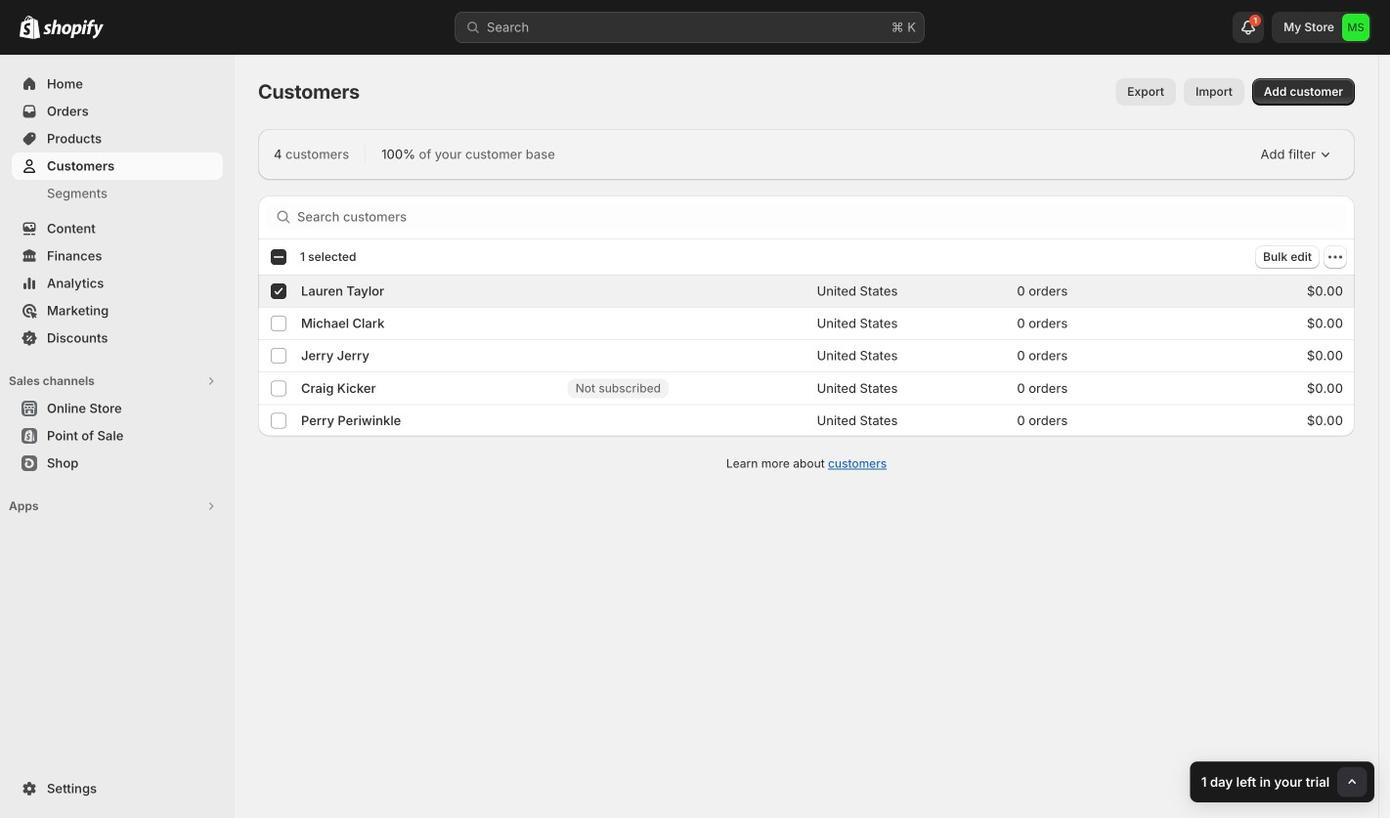 Task type: locate. For each thing, give the bounding box(es) containing it.
shopify image
[[20, 15, 40, 39]]



Task type: describe. For each thing, give the bounding box(es) containing it.
my store image
[[1343, 14, 1370, 41]]

Search customers text field
[[297, 203, 1347, 231]]

shopify image
[[43, 19, 104, 39]]



Task type: vqa. For each thing, say whether or not it's contained in the screenshot.
the left "Shopify" 'image'
yes



